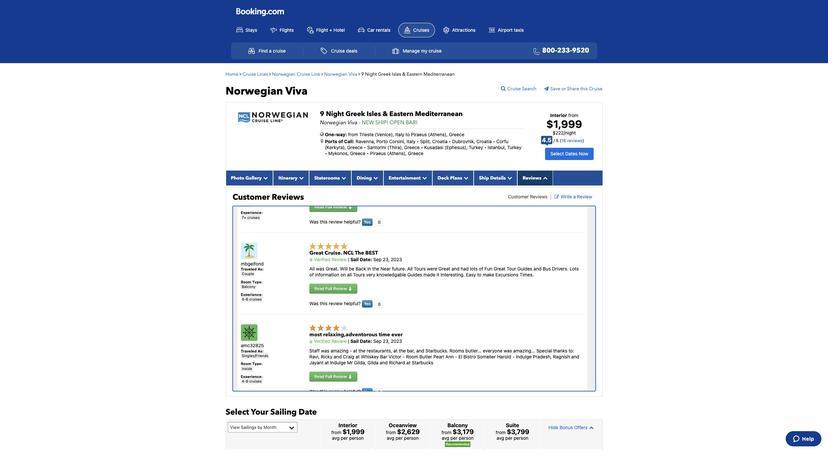 Task type: describe. For each thing, give the bounding box(es) containing it.
deck plans
[[438, 175, 463, 181]]

7+
[[242, 215, 246, 220]]

- right harold
[[513, 354, 515, 360]]

cruise deals
[[331, 48, 358, 54]]

recommended image
[[445, 442, 471, 447]]

6 for most relaxing,adventorous time ever
[[246, 379, 248, 384]]

this up "cruise."
[[320, 219, 328, 224]]

greece down ravenna,
[[350, 151, 366, 156]]

review right write
[[578, 194, 593, 199]]

ravenna,
[[356, 138, 375, 144]]

• down (kerkyra),
[[325, 151, 327, 156]]

pearl
[[434, 354, 445, 360]]

cruise for find a cruise
[[273, 48, 286, 54]]

photo gallery
[[231, 175, 262, 181]]

and up interesting.
[[452, 266, 460, 272]]

(venice),
[[375, 132, 394, 137]]

1 horizontal spatial of
[[339, 138, 343, 144]]

review down on
[[334, 286, 347, 291]]

experience: for great cruise.  ncl the best
[[241, 293, 263, 297]]

near
[[381, 266, 391, 272]]

8 for yes 'button' associated with ncl
[[378, 301, 381, 307]]

yes button for ncl
[[362, 301, 373, 308]]

santorini
[[368, 144, 386, 150]]

date
[[299, 407, 317, 418]]

was for great
[[316, 266, 325, 272]]

to:
[[569, 348, 575, 354]]

• down ravenna,
[[364, 144, 366, 150]]

airport taxis
[[498, 27, 524, 33]]

$1,999 for interior from $1,999 avg per person
[[343, 428, 365, 436]]

norwegian down "cruise lines" link
[[226, 84, 283, 99]]

1 vertical spatial tours
[[353, 272, 365, 278]]

now
[[579, 151, 589, 157]]

read for most
[[315, 374, 325, 379]]

butler...
[[466, 348, 482, 354]]

review down craig
[[334, 374, 347, 379]]

and up butler
[[417, 348, 425, 354]]

view sailings by month
[[230, 425, 277, 430]]

cruise deals link
[[314, 44, 365, 57]]

/ inside the "4.5 / 5 ( 16 reviews )"
[[554, 138, 555, 143]]

split,
[[421, 138, 431, 144]]

date: for ncl
[[360, 257, 372, 262]]

1 turkey from the left
[[469, 144, 484, 150]]

view sailings by month link
[[228, 422, 298, 433]]

isles for 9 night greek isles & eastern mediterranean
[[392, 71, 401, 77]]

person for $3,179
[[459, 436, 474, 441]]

full for cruise.
[[326, 286, 332, 291]]

chevron up image for reviews
[[542, 176, 548, 180]]

time
[[379, 331, 390, 339]]

1 horizontal spatial customer
[[509, 194, 529, 199]]

airport
[[498, 27, 513, 33]]

0 vertical spatial viva
[[349, 71, 358, 77]]

norwegian right angle right icon on the top of the page
[[272, 71, 296, 77]]

16
[[562, 138, 567, 143]]

1 all from the left
[[310, 266, 315, 272]]

ever
[[392, 331, 403, 339]]

2 all from the left
[[408, 266, 413, 272]]

per for $1,999
[[341, 436, 348, 441]]

at up craig
[[353, 348, 358, 354]]

staterooms
[[315, 175, 340, 181]]

2 horizontal spatial of
[[479, 266, 484, 272]]

itinerary
[[279, 175, 298, 181]]

balcony from $3,179 avg per person
[[442, 423, 474, 441]]

staterooms button
[[309, 171, 352, 186]]

find a cruise
[[259, 48, 286, 54]]

manage my cruise button
[[385, 44, 449, 57]]

from for oceanview from $2,629 avg per person
[[386, 430, 396, 436]]

balcony inside balcony from $3,179 avg per person
[[448, 423, 468, 429]]

amazing...
[[514, 348, 536, 354]]

or
[[562, 86, 567, 92]]

2 horizontal spatial great
[[494, 266, 506, 272]]

made
[[424, 272, 436, 278]]

norwegian cruise line
[[272, 71, 320, 77]]

ann
[[446, 354, 454, 360]]

eastern for 9 night greek isles & eastern mediterranean
[[407, 71, 423, 77]]

0 vertical spatial italy
[[396, 132, 405, 137]]

2023 for most relaxing,adventorous time ever
[[391, 339, 402, 344]]

home link
[[226, 71, 239, 77]]

staff
[[310, 348, 320, 354]]

mbgelfond traveled as: couple
[[241, 261, 264, 276]]

was this review helpful? yes for yes 'button' associated with ncl
[[310, 301, 371, 307]]

• up istanbul,
[[493, 138, 496, 144]]

review down staterooms dropdown button at the top
[[334, 204, 347, 209]]

3 helpful? from the top
[[344, 389, 361, 394]]

233-
[[558, 46, 573, 55]]

3 was this review helpful? yes from the top
[[310, 389, 371, 395]]

and down to:
[[572, 354, 580, 360]]

cruises inside experience: 7+ cruises
[[247, 215, 260, 220]]

chevron down image for ship details
[[506, 176, 513, 180]]

• up (ephesus),
[[449, 138, 451, 144]]

room for most relaxing,adventorous time ever
[[241, 362, 252, 366]]

verified for great
[[314, 257, 331, 262]]

review up amazing
[[332, 339, 347, 344]]

0 horizontal spatial to
[[406, 132, 410, 137]]

ragnish
[[554, 354, 571, 360]]

open
[[390, 119, 405, 126]]

- up craig
[[350, 348, 352, 354]]

mediterranean for 9 night greek isles & eastern mediterranean
[[424, 71, 455, 77]]

angle right image
[[269, 72, 271, 76]]

chevron down image for staterooms
[[340, 176, 346, 180]]

had
[[461, 266, 469, 272]]

this right share
[[581, 86, 588, 92]]

verified for most
[[314, 339, 331, 344]]

0 vertical spatial piraeus
[[411, 132, 427, 137]]

corsini,
[[390, 138, 406, 144]]

verified review for relaxing,adventorous
[[313, 339, 347, 344]]

make
[[483, 272, 495, 278]]

1 full from the top
[[326, 204, 332, 209]]

chevron down image for entertainment
[[421, 176, 427, 180]]

person for $1,999
[[349, 436, 364, 441]]

globe image
[[320, 132, 324, 136]]

entertainment
[[389, 175, 421, 181]]

1 croatia from the left
[[433, 138, 448, 144]]

800-
[[543, 46, 558, 55]]

singles/friends
[[242, 354, 269, 358]]

this down information at the bottom left of the page
[[320, 301, 328, 306]]

0 horizontal spatial the
[[359, 348, 366, 354]]

at up victor
[[394, 348, 398, 354]]

night for 9 night greek isles & eastern mediterranean
[[365, 71, 377, 77]]

2023 for great cruise.  ncl the best
[[391, 257, 402, 262]]

from for interior from $1,999 avg per person
[[332, 430, 342, 436]]

review up the will
[[332, 257, 347, 262]]

it
[[437, 272, 440, 278]]

chevron down image for dining
[[372, 176, 378, 180]]

itinerary button
[[273, 171, 309, 186]]

| sail date: sep 23, 2023 for ever
[[347, 339, 402, 344]]

traveled for most relaxing,adventorous time ever
[[241, 349, 257, 353]]

2 horizontal spatial the
[[399, 348, 406, 354]]

avg for $2,629
[[387, 436, 395, 441]]

reviews down itinerary
[[272, 192, 304, 203]]

1 read from the top
[[315, 204, 325, 209]]

1 was from the top
[[310, 219, 319, 224]]

1 horizontal spatial (athens),
[[428, 132, 448, 137]]

amazing
[[331, 348, 349, 354]]

angle right image for norwegian cruise line
[[322, 72, 323, 76]]

0 vertical spatial tours
[[414, 266, 426, 272]]

at down ricky
[[325, 360, 329, 366]]

$1,999 for interior from $1,999 $222 / night
[[547, 118, 583, 130]]

• left istanbul,
[[485, 144, 487, 150]]

4.5
[[543, 137, 552, 144]]

0 horizontal spatial indulge
[[330, 360, 346, 366]]

0 horizontal spatial customer reviews
[[233, 192, 304, 203]]

1 horizontal spatial norwegian viva
[[324, 71, 358, 77]]

9 night greek isles & eastern mediterranean norwegian viva - new ship! open bar!
[[320, 109, 463, 126]]

cruise for cruise search
[[508, 86, 521, 92]]

from for interior from $1,999 $222 / night
[[569, 112, 579, 118]]

- left el
[[455, 354, 458, 360]]

attractions link
[[438, 23, 481, 37]]

(kerkyra),
[[325, 144, 346, 150]]

- right victor
[[403, 354, 405, 360]]

greece up dubrovnik,
[[449, 132, 465, 137]]

this down jayant in the left of the page
[[320, 389, 328, 394]]

drivers.
[[553, 266, 569, 272]]

easy
[[466, 272, 476, 278]]

amc32825 traveled as: singles/friends
[[241, 343, 269, 358]]

(
[[560, 138, 562, 143]]

1 vertical spatial viva
[[286, 84, 308, 99]]

$3,179
[[453, 428, 474, 436]]

deck plans button
[[433, 171, 474, 186]]

reviews left edit image
[[531, 194, 548, 199]]

car
[[368, 27, 375, 33]]

select for select          dates now
[[551, 151, 564, 157]]

avg for $3,179
[[442, 436, 450, 441]]

most relaxing,adventorous time ever
[[310, 331, 403, 339]]

one-
[[325, 132, 337, 137]]

• down santorini
[[367, 151, 369, 156]]

home
[[226, 71, 239, 77]]

amc32825
[[241, 343, 264, 349]]

9 for 9 night greek isles & eastern mediterranean norwegian viva - new ship! open bar!
[[320, 109, 325, 118]]

and down the bar
[[380, 360, 388, 366]]

chevron up image for hide bonus offers
[[588, 425, 594, 430]]

as: for great cruise.  ncl the best
[[258, 267, 264, 271]]

deals
[[346, 48, 358, 54]]

and left the bus
[[534, 266, 542, 272]]

all
[[347, 272, 352, 278]]

4- for great
[[242, 297, 246, 302]]

save or share this cruise link
[[545, 86, 603, 92]]

offers
[[575, 425, 588, 430]]

read full review for relaxing,adventorous
[[315, 374, 348, 379]]

ship!
[[376, 119, 389, 126]]

greece down corfu (kerkyra), greece at the top of page
[[408, 151, 424, 156]]

paper plane image
[[545, 86, 551, 91]]

on
[[341, 272, 346, 278]]

suite from $3,799 avg per person
[[496, 423, 530, 441]]

0 horizontal spatial great
[[310, 249, 324, 257]]

small verified icon image for great cruise.  ncl the best
[[310, 258, 313, 262]]

800-233-9520
[[543, 46, 590, 55]]

hide bonus offers link
[[542, 422, 601, 433]]

dates
[[566, 151, 578, 157]]

manage my cruise
[[403, 48, 442, 54]]

room inside staff was amazing - at the restaurants,  at the bar, and starbucks.  rooms butler... everyone was amazing... special thanks to: ravi, ricky and craig at whiskey bar victor - room butler pearl ann - el bistro somelier harold - indulge pradesh, ragnish and jayant at indulge mr gilda, gilda and richard at starbucks
[[406, 354, 419, 360]]

the
[[355, 249, 364, 257]]

0 horizontal spatial norwegian viva
[[226, 84, 308, 99]]

flight + hotel
[[317, 27, 345, 33]]

norwegian inside '9 night greek isles & eastern mediterranean norwegian viva - new ship! open bar!'
[[320, 119, 347, 126]]

chevron down image for photo gallery
[[262, 176, 268, 180]]

cruises link
[[399, 23, 435, 37]]

write a review link
[[555, 194, 593, 199]]

cruise for manage my cruise
[[429, 48, 442, 54]]

angle right image for norwegian viva
[[359, 72, 360, 76]]

istanbul,
[[488, 144, 506, 150]]

was for most
[[321, 348, 330, 354]]

23, for great cruise.  ncl the best
[[383, 257, 390, 262]]

sailing
[[271, 407, 297, 418]]

special
[[537, 348, 552, 354]]

month
[[264, 425, 277, 430]]

select your sailing date
[[226, 407, 317, 418]]

0 horizontal spatial customer
[[233, 192, 270, 203]]

1 horizontal spatial indulge
[[516, 354, 532, 360]]



Task type: vqa. For each thing, say whether or not it's contained in the screenshot.
Select link
no



Task type: locate. For each thing, give the bounding box(es) containing it.
0 horizontal spatial night
[[326, 109, 344, 118]]

balcony inside room type: balcony
[[242, 284, 256, 289]]

1 | from the top
[[348, 257, 349, 262]]

1 horizontal spatial &
[[403, 71, 406, 77]]

craig
[[343, 354, 355, 360]]

0 vertical spatial night
[[365, 71, 377, 77]]

1 per from the left
[[341, 436, 348, 441]]

1 horizontal spatial guides
[[518, 266, 533, 272]]

norwegian right line
[[324, 71, 348, 77]]

(athens), inside santorini (thira), greece • kusadasi (ephesus), turkey • istanbul, turkey • mykonos, greece • piraeus (athens), greece
[[388, 151, 407, 156]]

new
[[362, 119, 374, 126]]

be
[[349, 266, 355, 272]]

0 vertical spatial 6
[[246, 297, 248, 302]]

great
[[310, 249, 324, 257], [439, 266, 451, 272], [494, 266, 506, 272]]

0 vertical spatial a
[[269, 48, 272, 54]]

read down information at the bottom left of the page
[[315, 286, 325, 291]]

2 was from the top
[[310, 301, 319, 306]]

6 chevron down image from the left
[[506, 176, 513, 180]]

0 horizontal spatial all
[[310, 266, 315, 272]]

1 vertical spatial verified review
[[313, 339, 347, 344]]

and down amazing
[[334, 354, 342, 360]]

sep up the restaurants,
[[374, 339, 382, 344]]

traveled for great cruise.  ncl the best
[[241, 267, 257, 271]]

1 4- from the top
[[242, 297, 246, 302]]

per for $2,629
[[396, 436, 403, 441]]

2 experience: 4-6 cruises from the top
[[241, 374, 263, 384]]

per inside oceanview from $2,629 avg per person
[[396, 436, 403, 441]]

0 vertical spatial |
[[348, 257, 349, 262]]

way:
[[337, 132, 347, 137]]

edit image
[[555, 194, 560, 199]]

1 read full review from the top
[[315, 204, 348, 209]]

2 sep from the top
[[374, 339, 382, 344]]

ravenna, porto corsini, italy • split, croatia • dubrovnik, croatia •
[[356, 138, 496, 144]]

sep for the
[[374, 257, 382, 262]]

a
[[269, 48, 272, 54], [574, 194, 576, 199]]

read full review down staterooms dropdown button at the top
[[315, 204, 348, 209]]

2 4- from the top
[[242, 379, 246, 384]]

cruise right my in the right top of the page
[[429, 48, 442, 54]]

6 for great cruise.  ncl the best
[[246, 297, 248, 302]]

1 vertical spatial indulge
[[330, 360, 346, 366]]

9 for 9 night greek isles & eastern mediterranean
[[362, 71, 364, 77]]

greek for 9 night greek isles & eastern mediterranean norwegian viva - new ship! open bar!
[[346, 109, 365, 118]]

cruises for great cruise.  ncl the best
[[250, 297, 262, 302]]

0 horizontal spatial /
[[554, 138, 555, 143]]

0 vertical spatial to
[[406, 132, 410, 137]]

from down oceanview
[[386, 430, 396, 436]]

mediterranean inside '9 night greek isles & eastern mediterranean norwegian viva - new ship! open bar!'
[[415, 109, 463, 118]]

sail for time
[[351, 339, 359, 344]]

sep up the near
[[374, 257, 382, 262]]

croatia up istanbul,
[[477, 138, 492, 144]]

3 was from the top
[[310, 389, 319, 394]]

1 horizontal spatial chevron up image
[[588, 425, 594, 430]]

chevron down image left deck
[[421, 176, 427, 180]]

interesting.
[[441, 272, 465, 278]]

dining button
[[352, 171, 384, 186]]

chevron down image
[[262, 176, 268, 180], [340, 176, 346, 180], [372, 176, 378, 180], [421, 176, 427, 180], [463, 176, 469, 180], [506, 176, 513, 180]]

ship details
[[479, 175, 506, 181]]

2 traveled from the top
[[241, 349, 257, 353]]

person down the suite
[[514, 436, 529, 441]]

4-
[[242, 297, 246, 302], [242, 379, 246, 384]]

experience: 7+ cruises
[[241, 211, 263, 220]]

0 vertical spatial verified
[[314, 257, 331, 262]]

cruise left lines
[[243, 71, 256, 77]]

3 full from the top
[[326, 374, 332, 379]]

2 vertical spatial review
[[329, 389, 343, 394]]

1 horizontal spatial night
[[365, 71, 377, 77]]

from inside balcony from $3,179 avg per person
[[442, 430, 452, 436]]

2 cruise from the left
[[429, 48, 442, 54]]

of right 'lots'
[[479, 266, 484, 272]]

to inside all was great. will be back in the near future. all tours were great and had lots of fun  great tour guides and bus drivers.  lots of information on all tours  very knowledgable guides made it interesting. easy to make excursions times.
[[478, 272, 482, 278]]

0 vertical spatial | sail date: sep 23, 2023
[[347, 257, 402, 262]]

(athens), down (thira),
[[388, 151, 407, 156]]

room up inside on the bottom of page
[[241, 362, 252, 366]]

1 vertical spatial night
[[326, 109, 344, 118]]

chevron up image up 'customer reviews' link
[[542, 176, 548, 180]]

greece
[[449, 132, 465, 137], [348, 144, 363, 150], [405, 144, 420, 150], [350, 151, 366, 156], [408, 151, 424, 156]]

1 date: from the top
[[360, 257, 372, 262]]

avg inside interior from $1,999 avg per person
[[332, 436, 340, 441]]

indulge left mr on the left bottom of page
[[330, 360, 346, 366]]

sail for ncl
[[351, 257, 359, 262]]

verified review link for relaxing,adventorous
[[310, 339, 347, 344]]

3 yes from the top
[[364, 390, 371, 395]]

search image
[[501, 86, 508, 91]]

person inside balcony from $3,179 avg per person
[[459, 436, 474, 441]]

5 chevron down image from the left
[[463, 176, 469, 180]]

1 type: from the top
[[252, 280, 263, 284]]

0 horizontal spatial turkey
[[469, 144, 484, 150]]

call:
[[344, 138, 355, 144]]

1 horizontal spatial great
[[439, 266, 451, 272]]

1 chevron down image from the left
[[262, 176, 268, 180]]

norwegian cruise line image
[[238, 111, 309, 123]]

rentals
[[376, 27, 391, 33]]

2 verified review from the top
[[313, 339, 347, 344]]

italy
[[396, 132, 405, 137], [407, 138, 416, 144]]

was this review helpful? yes
[[310, 219, 371, 225], [310, 301, 371, 307], [310, 389, 371, 395]]

greek inside '9 night greek isles & eastern mediterranean norwegian viva - new ship! open bar!'
[[346, 109, 365, 118]]

1 sail from the top
[[351, 257, 359, 262]]

to down 'lots'
[[478, 272, 482, 278]]

turkey down corfu
[[508, 144, 522, 150]]

from for suite from $3,799 avg per person
[[496, 430, 506, 436]]

1 small verified icon image from the top
[[310, 258, 313, 262]]

angle right image
[[240, 72, 242, 76], [322, 72, 323, 76], [359, 72, 360, 76]]

| sail date: sep 23, 2023 up the restaurants,
[[347, 339, 402, 344]]

1 verified review link from the top
[[310, 257, 347, 262]]

2 full from the top
[[326, 286, 332, 291]]

0 horizontal spatial cruise
[[273, 48, 286, 54]]

2 type: from the top
[[252, 362, 263, 366]]

from inside interior from $1,999 avg per person
[[332, 430, 342, 436]]

8 up best
[[378, 220, 381, 225]]

4 avg from the left
[[497, 436, 505, 441]]

1 vertical spatial helpful?
[[344, 301, 361, 306]]

1 horizontal spatial turkey
[[508, 144, 522, 150]]

read full review button for relaxing,adventorous
[[310, 372, 358, 382]]

line
[[312, 71, 320, 77]]

/ inside interior from $1,999 $222 / night
[[564, 130, 566, 136]]

& down manage
[[403, 71, 406, 77]]

chevron up image inside hide bonus offers link
[[588, 425, 594, 430]]

2 vertical spatial read full review
[[315, 374, 348, 379]]

sail up be
[[351, 257, 359, 262]]

cruises for most relaxing,adventorous time ever
[[250, 379, 262, 384]]

verified review link for cruise.
[[310, 257, 347, 262]]

cruise right share
[[589, 86, 603, 92]]

bistro
[[464, 354, 476, 360]]

1 review from the top
[[329, 219, 343, 224]]

3 chevron down image from the left
[[372, 176, 378, 180]]

from inside interior from $1,999 $222 / night
[[569, 112, 579, 118]]

verified review link up amazing
[[310, 339, 347, 344]]

tours up made
[[414, 266, 426, 272]]

1 vertical spatial verified
[[314, 339, 331, 344]]

experience: 4-6 cruises for most
[[241, 374, 263, 384]]

search
[[523, 86, 537, 92]]

was up information at the bottom left of the page
[[316, 266, 325, 272]]

verified review link
[[310, 257, 347, 262], [310, 339, 347, 344]]

type: for great cruise.  ncl the best
[[252, 280, 263, 284]]

$1,999 inside interior from $1,999 avg per person
[[343, 428, 365, 436]]

full down staterooms dropdown button at the top
[[326, 204, 332, 209]]

review for third yes 'button' from the bottom
[[329, 219, 343, 224]]

helpful? for third yes 'button' from the bottom
[[344, 219, 361, 224]]

greek for 9 night greek isles & eastern mediterranean
[[378, 71, 391, 77]]

norwegian viva link
[[324, 71, 359, 77]]

| for relaxing,adventorous
[[348, 339, 349, 344]]

(athens), up the kusadasi on the top of page
[[428, 132, 448, 137]]

was inside all was great. will be back in the near future. all tours were great and had lots of fun  great tour guides and bus drivers.  lots of information on all tours  very knowledgable guides made it interesting. easy to make excursions times.
[[316, 266, 325, 272]]

cruise inside "dropdown button"
[[429, 48, 442, 54]]

angle right image right home link
[[240, 72, 242, 76]]

a for find
[[269, 48, 272, 54]]

1 verified from the top
[[314, 257, 331, 262]]

2 person from the left
[[404, 436, 419, 441]]

& for 9 night greek isles & eastern mediterranean norwegian viva - new ship! open bar!
[[383, 109, 388, 118]]

date: for time
[[360, 339, 372, 344]]

eastern down manage my cruise "dropdown button"
[[407, 71, 423, 77]]

my
[[421, 48, 428, 54]]

2 vertical spatial read
[[315, 374, 325, 379]]

2 yes button from the top
[[362, 301, 373, 308]]

/ left 5
[[554, 138, 555, 143]]

chevron down image left ship
[[463, 176, 469, 180]]

yes button for time
[[362, 389, 373, 396]]

chevron up image
[[542, 176, 548, 180], [588, 425, 594, 430]]

chevron down image inside staterooms dropdown button
[[340, 176, 346, 180]]

verified
[[314, 257, 331, 262], [314, 339, 331, 344]]

0 vertical spatial &
[[403, 71, 406, 77]]

1 horizontal spatial to
[[478, 272, 482, 278]]

0 horizontal spatial of
[[310, 272, 314, 278]]

1 cruise from the left
[[273, 48, 286, 54]]

1 6 from the top
[[246, 297, 248, 302]]

2 per from the left
[[396, 436, 403, 441]]

0 vertical spatial cruises
[[247, 215, 260, 220]]

1 | sail date: sep 23, 2023 from the top
[[347, 257, 402, 262]]

0 vertical spatial small verified icon image
[[310, 258, 313, 262]]

0 vertical spatial 2023
[[391, 257, 402, 262]]

9 inside '9 night greek isles & eastern mediterranean norwegian viva - new ship! open bar!'
[[320, 109, 325, 118]]

2 small verified icon image from the top
[[310, 340, 313, 344]]

2 review from the top
[[329, 301, 343, 306]]

from left $3,799
[[496, 430, 506, 436]]

cruise lines link
[[243, 71, 268, 77]]

2 2023 from the top
[[391, 339, 402, 344]]

1 verified review from the top
[[313, 257, 347, 262]]

couple
[[242, 272, 254, 276]]

experience: for most relaxing,adventorous time ever
[[241, 374, 263, 379]]

eastern up open
[[390, 109, 414, 118]]

was
[[316, 266, 325, 272], [321, 348, 330, 354], [504, 348, 512, 354]]

3 read full review button from the top
[[310, 372, 358, 382]]

read for great
[[315, 286, 325, 291]]

a inside main content
[[574, 194, 576, 199]]

verified review for cruise.
[[313, 257, 347, 262]]

isles inside '9 night greek isles & eastern mediterranean norwegian viva - new ship! open bar!'
[[367, 109, 381, 118]]

review for yes 'button' associated with ncl
[[329, 301, 343, 306]]

photo gallery button
[[226, 171, 273, 186]]

staff was amazing - at the restaurants,  at the bar, and starbucks.  rooms butler... everyone was amazing... special thanks to: ravi, ricky and craig at whiskey bar victor - room butler pearl ann - el bistro somelier harold - indulge pradesh, ragnish and jayant at indulge mr gilda, gilda and richard at starbucks
[[310, 348, 580, 366]]

full for relaxing,adventorous
[[326, 374, 332, 379]]

to
[[406, 132, 410, 137], [478, 272, 482, 278]]

from right interior
[[569, 112, 579, 118]]

avg left $3,799
[[497, 436, 505, 441]]

person inside suite from $3,799 avg per person
[[514, 436, 529, 441]]

1 23, from the top
[[383, 257, 390, 262]]

0 vertical spatial balcony
[[242, 284, 256, 289]]

a for write
[[574, 194, 576, 199]]

from for balcony from $3,179 avg per person
[[442, 430, 452, 436]]

reviews up 'customer reviews' link
[[523, 175, 542, 181]]

1 horizontal spatial italy
[[407, 138, 416, 144]]

3 avg from the left
[[442, 436, 450, 441]]

1 horizontal spatial all
[[408, 266, 413, 272]]

select          dates now link
[[546, 148, 594, 160]]

0 vertical spatial /
[[564, 130, 566, 136]]

everyone
[[483, 348, 503, 354]]

| up amazing
[[348, 339, 349, 344]]

was up harold
[[504, 348, 512, 354]]

1 vertical spatial to
[[478, 272, 482, 278]]

cruise left line
[[297, 71, 310, 77]]

chevron down image inside photo gallery dropdown button
[[262, 176, 268, 180]]

1 vertical spatial cruises
[[250, 297, 262, 302]]

write
[[561, 194, 573, 199]]

1 as: from the top
[[258, 267, 264, 271]]

1 vertical spatial full
[[326, 286, 332, 291]]

2 23, from the top
[[383, 339, 390, 344]]

at right richard at bottom left
[[407, 360, 411, 366]]

4 chevron down image from the left
[[421, 176, 427, 180]]

0 vertical spatial indulge
[[516, 354, 532, 360]]

1 horizontal spatial 9
[[362, 71, 364, 77]]

as: inside amc32825 traveled as: singles/friends
[[258, 349, 264, 353]]

norwegian viva down cruise deals link
[[324, 71, 358, 77]]

1 vertical spatial (athens),
[[388, 151, 407, 156]]

this
[[581, 86, 588, 92], [320, 219, 328, 224], [320, 301, 328, 306], [320, 389, 328, 394]]

customer reviews link
[[509, 194, 548, 199]]

| sail date: sep 23, 2023 for the
[[347, 257, 402, 262]]

from up call:
[[348, 132, 358, 137]]

corfu
[[497, 138, 509, 144]]

0 vertical spatial $1,999
[[547, 118, 583, 130]]

from inside oceanview from $2,629 avg per person
[[386, 430, 396, 436]]

sailings
[[241, 425, 257, 430]]

thanks
[[554, 348, 568, 354]]

greece down ravenna, porto corsini, italy • split, croatia • dubrovnik, croatia •
[[405, 144, 420, 150]]

3 read from the top
[[315, 374, 325, 379]]

0 vertical spatial read
[[315, 204, 325, 209]]

1 vertical spatial &
[[383, 109, 388, 118]]

sep for ever
[[374, 339, 382, 344]]

0 vertical spatial greek
[[378, 71, 391, 77]]

1 vertical spatial review
[[329, 301, 343, 306]]

gilda,
[[354, 360, 367, 366]]

most
[[310, 331, 322, 339]]

/ up the "4.5 / 5 ( 16 reviews )"
[[564, 130, 566, 136]]

mr
[[347, 360, 353, 366]]

read full review button
[[310, 202, 358, 212], [310, 284, 358, 294], [310, 372, 358, 382]]

at up gilda,
[[356, 354, 360, 360]]

avg down oceanview
[[387, 436, 395, 441]]

2 | sail date: sep 23, 2023 from the top
[[347, 339, 402, 344]]

3 review from the top
[[329, 389, 343, 394]]

1 read full review button from the top
[[310, 202, 358, 212]]

1 vertical spatial read full review button
[[310, 284, 358, 294]]

helpful? for yes 'button' associated with ncl
[[344, 301, 361, 306]]

2 turkey from the left
[[508, 144, 522, 150]]

verified up great.
[[314, 257, 331, 262]]

8 for third yes 'button' from the bottom
[[378, 220, 381, 225]]

room
[[241, 280, 252, 284], [406, 354, 419, 360], [241, 362, 252, 366]]

italy up corsini,
[[396, 132, 405, 137]]

travel menu navigation
[[231, 42, 598, 59]]

0 vertical spatial guides
[[518, 266, 533, 272]]

ncl
[[344, 249, 354, 257]]

the up whiskey
[[359, 348, 366, 354]]

as: for most relaxing,adventorous time ever
[[258, 349, 264, 353]]

angle right image for home
[[240, 72, 242, 76]]

1 horizontal spatial cruise
[[429, 48, 442, 54]]

| sail date: sep 23, 2023 up in
[[347, 257, 402, 262]]

experience: down room type: balcony
[[241, 293, 263, 297]]

1 horizontal spatial isles
[[392, 71, 401, 77]]

0 horizontal spatial &
[[383, 109, 388, 118]]

2 read from the top
[[315, 286, 325, 291]]

2 vertical spatial helpful?
[[344, 389, 361, 394]]

1 experience: from the top
[[241, 211, 263, 215]]

night
[[566, 130, 576, 136]]

2 verified from the top
[[314, 339, 331, 344]]

1 vertical spatial piraeus
[[370, 151, 386, 156]]

room inside room type: balcony
[[241, 280, 252, 284]]

3 experience: from the top
[[241, 374, 263, 379]]

1 vertical spatial guides
[[408, 272, 423, 278]]

• down ravenna, porto corsini, italy • split, croatia • dubrovnik, croatia •
[[421, 144, 423, 150]]

isles for 9 night greek isles & eastern mediterranean norwegian viva - new ship! open bar!
[[367, 109, 381, 118]]

verified review
[[313, 257, 347, 262], [313, 339, 347, 344]]

2 experience: from the top
[[241, 293, 263, 297]]

chevron down image
[[298, 176, 304, 180]]

9 up globe icon
[[320, 109, 325, 118]]

traveled inside mbgelfond traveled as: couple
[[241, 267, 257, 271]]

viva inside '9 night greek isles & eastern mediterranean norwegian viva - new ship! open bar!'
[[348, 119, 358, 126]]

1 traveled from the top
[[241, 267, 257, 271]]

all
[[310, 266, 315, 272], [408, 266, 413, 272]]

suite
[[506, 423, 520, 429]]

2 sail from the top
[[351, 339, 359, 344]]

0 vertical spatial verified review link
[[310, 257, 347, 262]]

room type: inside
[[241, 362, 263, 371]]

1 vertical spatial room
[[406, 354, 419, 360]]

as: inside mbgelfond traveled as: couple
[[258, 267, 264, 271]]

was this review helpful? yes up great cruise.  ncl the best
[[310, 219, 371, 225]]

traveled inside amc32825 traveled as: singles/friends
[[241, 349, 257, 353]]

3 person from the left
[[459, 436, 474, 441]]

1 horizontal spatial a
[[574, 194, 576, 199]]

2023 up future.
[[391, 257, 402, 262]]

person for $2,629
[[404, 436, 419, 441]]

read full review button for cruise.
[[310, 284, 358, 294]]

restaurants,
[[367, 348, 393, 354]]

1 vertical spatial read full review
[[315, 286, 348, 291]]

great up excursions at the bottom of page
[[494, 266, 506, 272]]

reviews
[[523, 175, 542, 181], [272, 192, 304, 203], [531, 194, 548, 199]]

1 avg from the left
[[332, 436, 340, 441]]

from inside suite from $3,799 avg per person
[[496, 430, 506, 436]]

2 read full review from the top
[[315, 286, 348, 291]]

chevron down image for deck plans
[[463, 176, 469, 180]]

avg inside suite from $3,799 avg per person
[[497, 436, 505, 441]]

0 horizontal spatial (athens),
[[388, 151, 407, 156]]

dining
[[357, 175, 372, 181]]

cruise search link
[[501, 86, 543, 92]]

23,
[[383, 257, 390, 262], [383, 339, 390, 344]]

1 vertical spatial balcony
[[448, 423, 468, 429]]

0 vertical spatial type:
[[252, 280, 263, 284]]

verified review up amazing
[[313, 339, 347, 344]]

1 angle right image from the left
[[240, 72, 242, 76]]

3 yes button from the top
[[362, 389, 373, 396]]

per down the suite
[[506, 436, 513, 441]]

customer reviews down the 'golfman123'
[[233, 192, 304, 203]]

0 horizontal spatial tours
[[353, 272, 365, 278]]

piraeus inside santorini (thira), greece • kusadasi (ephesus), turkey • istanbul, turkey • mykonos, greece • piraeus (athens), greece
[[370, 151, 386, 156]]

1 vertical spatial sep
[[374, 339, 382, 344]]

night right norwegian viva link at the left of the page
[[365, 71, 377, 77]]

chevron down image inside ship details dropdown button
[[506, 176, 513, 180]]

night inside '9 night greek isles & eastern mediterranean norwegian viva - new ship! open bar!'
[[326, 109, 344, 118]]

were
[[427, 266, 438, 272]]

was
[[310, 219, 319, 224], [310, 301, 319, 306], [310, 389, 319, 394]]

chevron down image inside dining dropdown button
[[372, 176, 378, 180]]

reviews inside dropdown button
[[523, 175, 542, 181]]

room for great cruise.  ncl the best
[[241, 280, 252, 284]]

greece inside corfu (kerkyra), greece
[[348, 144, 363, 150]]

1 vertical spatial mediterranean
[[415, 109, 463, 118]]

select          dates now
[[551, 151, 589, 157]]

2 chevron down image from the left
[[340, 176, 346, 180]]

1 vertical spatial small verified icon image
[[310, 340, 313, 344]]

cruise search
[[508, 86, 537, 92]]

3 per from the left
[[451, 436, 458, 441]]

read down staterooms
[[315, 204, 325, 209]]

all right future.
[[408, 266, 413, 272]]

person inside interior from $1,999 avg per person
[[349, 436, 364, 441]]

per inside balcony from $3,179 avg per person
[[451, 436, 458, 441]]

mediterranean
[[424, 71, 455, 77], [415, 109, 463, 118]]

map marker image
[[321, 139, 324, 143]]

1 vertical spatial 9
[[320, 109, 325, 118]]

0 vertical spatial experience:
[[241, 211, 263, 215]]

2 | from the top
[[348, 339, 349, 344]]

0 vertical spatial date:
[[360, 257, 372, 262]]

per inside suite from $3,799 avg per person
[[506, 436, 513, 441]]

chevron up image inside reviews dropdown button
[[542, 176, 548, 180]]

mediterranean for 9 night greek isles & eastern mediterranean norwegian viva - new ship! open bar!
[[415, 109, 463, 118]]

1 2023 from the top
[[391, 257, 402, 262]]

piraeus down santorini
[[370, 151, 386, 156]]

9520
[[573, 46, 590, 55]]

1 person from the left
[[349, 436, 364, 441]]

1 vertical spatial italy
[[407, 138, 416, 144]]

2 vertical spatial was
[[310, 389, 319, 394]]

2 date: from the top
[[360, 339, 372, 344]]

$3,799
[[507, 428, 530, 436]]

avg up recommended image
[[442, 436, 450, 441]]

cruise for cruise deals
[[331, 48, 345, 54]]

2 vertical spatial was this review helpful? yes
[[310, 389, 371, 395]]

2 vertical spatial of
[[310, 272, 314, 278]]

bar
[[380, 354, 388, 360]]

chevron down image inside entertainment dropdown button
[[421, 176, 427, 180]]

2 6 from the top
[[246, 379, 248, 384]]

starbucks.
[[426, 348, 449, 354]]

cruises down room type: balcony
[[250, 297, 262, 302]]

3 angle right image from the left
[[359, 72, 360, 76]]

small verified icon image for most relaxing,adventorous time ever
[[310, 340, 313, 344]]

the inside all was great. will be back in the near future. all tours were great and had lots of fun  great tour guides and bus drivers.  lots of information on all tours  very knowledgable guides made it interesting. easy to make excursions times.
[[373, 266, 380, 272]]

1 horizontal spatial piraeus
[[411, 132, 427, 137]]

eastern inside '9 night greek isles & eastern mediterranean norwegian viva - new ship! open bar!'
[[390, 109, 414, 118]]

avg inside oceanview from $2,629 avg per person
[[387, 436, 395, 441]]

0 horizontal spatial chevron up image
[[542, 176, 548, 180]]

1 yes button from the top
[[362, 219, 373, 226]]

2 was this review helpful? yes from the top
[[310, 301, 371, 307]]

1 horizontal spatial /
[[564, 130, 566, 136]]

2 read full review button from the top
[[310, 284, 358, 294]]

- inside '9 night greek isles & eastern mediterranean norwegian viva - new ship! open bar!'
[[359, 119, 361, 126]]

room inside room type: inside
[[241, 362, 252, 366]]

whiskey
[[361, 354, 379, 360]]

2 croatia from the left
[[477, 138, 492, 144]]

taxis
[[514, 27, 524, 33]]

experience: 4-6 cruises down room type: balcony
[[241, 293, 263, 302]]

experience:
[[241, 211, 263, 215], [241, 293, 263, 297], [241, 374, 263, 379]]

mbgelfond image
[[241, 243, 258, 259]]

mediterranean down my in the right top of the page
[[424, 71, 455, 77]]

1 sep from the top
[[374, 257, 382, 262]]

0 vertical spatial experience: 4-6 cruises
[[241, 293, 263, 302]]

select for select your sailing date
[[226, 407, 249, 418]]

information
[[315, 272, 340, 278]]

& for 9 night greek isles & eastern mediterranean
[[403, 71, 406, 77]]

3 read full review from the top
[[315, 374, 348, 379]]

piraeus up ravenna, porto corsini, italy • split, croatia • dubrovnik, croatia •
[[411, 132, 427, 137]]

of down way:
[[339, 138, 343, 144]]

excursions
[[496, 272, 519, 278]]

small verified icon image
[[310, 258, 313, 262], [310, 340, 313, 344]]

golfman123
[[241, 179, 266, 185]]

4 per from the left
[[506, 436, 513, 441]]

as: down the mbgelfond
[[258, 267, 264, 271]]

night for 9 night greek isles & eastern mediterranean norwegian viva - new ship! open bar!
[[326, 109, 344, 118]]

amc32825 image
[[241, 325, 258, 341]]

was this review helpful? yes down on
[[310, 301, 371, 307]]

0 vertical spatial chevron up image
[[542, 176, 548, 180]]

isles down travel menu navigation
[[392, 71, 401, 77]]

1 was this review helpful? yes from the top
[[310, 219, 371, 225]]

a inside navigation
[[269, 48, 272, 54]]

1 vertical spatial chevron up image
[[588, 425, 594, 430]]

(ephesus),
[[445, 144, 468, 150]]

person inside oceanview from $2,629 avg per person
[[404, 436, 419, 441]]

23, for most relaxing,adventorous time ever
[[383, 339, 390, 344]]

avg for $3,799
[[497, 436, 505, 441]]

read full review button down ricky
[[310, 372, 358, 382]]

2 as: from the top
[[258, 349, 264, 353]]

type: inside room type: balcony
[[252, 280, 263, 284]]

cruise for cruise lines
[[243, 71, 256, 77]]

angle right image down cruise deals link
[[359, 72, 360, 76]]

cruise inside travel menu navigation
[[331, 48, 345, 54]]

read full review down information at the bottom left of the page
[[315, 286, 348, 291]]

richard
[[389, 360, 406, 366]]

full down information at the bottom left of the page
[[326, 286, 332, 291]]

| for cruise.
[[348, 257, 349, 262]]

- left new
[[359, 119, 361, 126]]

2 helpful? from the top
[[344, 301, 361, 306]]

car rentals
[[368, 27, 391, 33]]

person for $3,799
[[514, 436, 529, 441]]

• left split,
[[417, 138, 419, 144]]

booking.com home image
[[236, 8, 284, 16]]

1 vertical spatial 8
[[378, 301, 381, 307]]

4- for most
[[242, 379, 246, 384]]

2 verified review link from the top
[[310, 339, 347, 344]]

1 horizontal spatial the
[[373, 266, 380, 272]]

read full review down jayant in the left of the page
[[315, 374, 348, 379]]

find a cruise link
[[241, 44, 293, 57]]

stays
[[246, 27, 257, 33]]

chevron down image inside deck plans dropdown button
[[463, 176, 469, 180]]

4 person from the left
[[514, 436, 529, 441]]

experience: 4-6 cruises for great
[[241, 293, 263, 302]]

1 experience: 4-6 cruises from the top
[[241, 293, 263, 302]]

2 vertical spatial viva
[[348, 119, 358, 126]]

0 vertical spatial 4-
[[242, 297, 246, 302]]

1 vertical spatial experience: 4-6 cruises
[[241, 374, 263, 384]]

dubrovnik,
[[453, 138, 476, 144]]

avg inside balcony from $3,179 avg per person
[[442, 436, 450, 441]]

2 yes from the top
[[364, 302, 371, 307]]

per inside interior from $1,999 avg per person
[[341, 436, 348, 441]]

& inside '9 night greek isles & eastern mediterranean norwegian viva - new ship! open bar!'
[[383, 109, 388, 118]]

norwegian up one-
[[320, 119, 347, 126]]

per for $3,799
[[506, 436, 513, 441]]

review
[[578, 194, 593, 199], [334, 204, 347, 209], [332, 257, 347, 262], [334, 286, 347, 291], [332, 339, 347, 344], [334, 374, 347, 379]]

1 8 from the top
[[378, 220, 381, 225]]

turkey down dubrovnik,
[[469, 144, 484, 150]]

tours down back
[[353, 272, 365, 278]]

23, up the restaurants,
[[383, 339, 390, 344]]

best
[[366, 249, 378, 257]]

1 vertical spatial traveled
[[241, 349, 257, 353]]

per for $3,179
[[451, 436, 458, 441]]

viva down norwegian cruise line
[[286, 84, 308, 99]]

type: inside room type: inside
[[252, 362, 263, 366]]

2023 right time
[[391, 339, 402, 344]]

1 vertical spatial select
[[226, 407, 249, 418]]

customer down reviews dropdown button
[[509, 194, 529, 199]]

1 horizontal spatial customer reviews
[[509, 194, 548, 199]]

$222
[[553, 130, 564, 136]]

2 vertical spatial yes
[[364, 390, 371, 395]]

norwegian viva main content
[[223, 66, 606, 451]]

0 vertical spatial was
[[310, 219, 319, 224]]

car rentals link
[[353, 23, 396, 37]]

0 vertical spatial of
[[339, 138, 343, 144]]

was this review helpful? yes for third yes 'button' from the bottom
[[310, 219, 371, 225]]

1 yes from the top
[[364, 220, 371, 225]]

2 angle right image from the left
[[322, 72, 323, 76]]

2 avg from the left
[[387, 436, 395, 441]]

type: for most relaxing,adventorous time ever
[[252, 362, 263, 366]]

per
[[341, 436, 348, 441], [396, 436, 403, 441], [451, 436, 458, 441], [506, 436, 513, 441]]

2 8 from the top
[[378, 301, 381, 307]]

bus
[[543, 266, 551, 272]]

was this review helpful? yes down mr on the left bottom of page
[[310, 389, 371, 395]]

save
[[551, 86, 561, 92]]

1 horizontal spatial $1,999
[[547, 118, 583, 130]]

read full review
[[315, 204, 348, 209], [315, 286, 348, 291], [315, 374, 348, 379]]

1 helpful? from the top
[[344, 219, 361, 224]]

read full review for cruise.
[[315, 286, 348, 291]]

cruise left deals
[[331, 48, 345, 54]]



